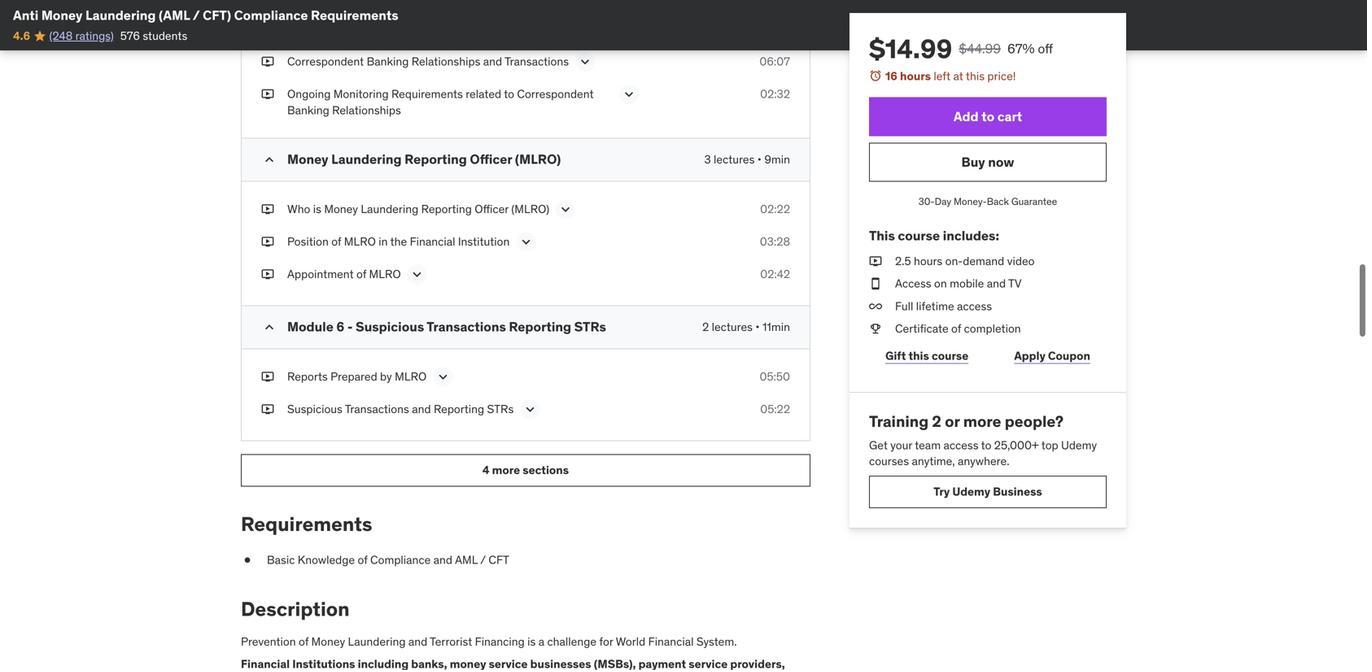 Task type: vqa. For each thing, say whether or not it's contained in the screenshot.
AML in MODULE 7- CORRESPONDENT BANKING RELATIONSHIPS AND AML / CFT REQUIREMENTS BY FATF
yes



Task type: locate. For each thing, give the bounding box(es) containing it.
business
[[993, 485, 1043, 500]]

prepared
[[331, 370, 377, 384]]

2 inside 'training 2 or more people? get your team access to 25,000+ top udemy courses anytime, anywhere.'
[[933, 412, 942, 431]]

3 lectures • 9min
[[705, 152, 791, 167]]

2 lectures • 11min
[[703, 320, 791, 335]]

0 vertical spatial by
[[378, 4, 393, 21]]

completion
[[964, 321, 1021, 336]]

add
[[954, 108, 979, 125]]

this
[[869, 227, 895, 244]]

0 vertical spatial cft
[[657, 0, 680, 5]]

suspicious down reports
[[287, 402, 343, 417]]

training
[[869, 412, 929, 431]]

banking right fatf
[[448, 0, 500, 5]]

module left 6
[[287, 319, 334, 335]]

module left 7-
[[287, 0, 334, 5]]

to left cart
[[982, 108, 995, 125]]

module inside module 7- correspondent banking relationships and aml / cft requirements by fatf
[[287, 0, 334, 5]]

0 horizontal spatial suspicious
[[287, 402, 343, 417]]

lectures right 3
[[714, 152, 755, 167]]

1 vertical spatial small image
[[261, 319, 278, 336]]

(248
[[49, 28, 73, 43]]

this
[[966, 69, 985, 83], [909, 349, 930, 364]]

mlro left in at top
[[344, 234, 376, 249]]

11min
[[763, 320, 791, 335]]

ongoing
[[287, 87, 331, 102]]

show lecture description image for who is money laundering reporting officer (mlro)
[[558, 201, 574, 218]]

0 vertical spatial •
[[758, 152, 762, 167]]

banking down ongoing
[[287, 103, 330, 117]]

knowledge
[[298, 553, 355, 568]]

by right the prepared
[[380, 370, 392, 384]]

officer down "related"
[[470, 151, 512, 168]]

(aml
[[159, 7, 190, 24]]

hours right 2.5
[[914, 254, 943, 269]]

1 horizontal spatial show lecture description image
[[577, 54, 594, 70]]

0 vertical spatial compliance
[[234, 7, 308, 24]]

who
[[287, 202, 311, 216]]

more right or
[[964, 412, 1002, 431]]

banking
[[448, 0, 500, 5], [367, 54, 409, 69], [287, 103, 330, 117]]

hours right 16
[[900, 69, 931, 83]]

compliance right the cft)
[[234, 7, 308, 24]]

1 horizontal spatial strs
[[574, 319, 606, 335]]

transactions
[[505, 54, 569, 69], [427, 319, 506, 335], [345, 402, 409, 417]]

suspicious
[[356, 319, 424, 335], [287, 402, 343, 417]]

$44.99
[[959, 40, 1001, 57]]

0 vertical spatial mlro
[[344, 234, 376, 249]]

4 more sections button
[[241, 455, 811, 487]]

1 vertical spatial •
[[756, 320, 760, 335]]

1 vertical spatial to
[[982, 108, 995, 125]]

udemy right "try"
[[953, 485, 991, 500]]

correspondent
[[352, 0, 445, 5], [287, 54, 364, 69], [517, 87, 594, 102]]

course down certificate of completion
[[932, 349, 969, 364]]

0 vertical spatial course
[[898, 227, 940, 244]]

anytime,
[[912, 454, 955, 469]]

strs
[[574, 319, 606, 335], [487, 402, 514, 417]]

laundering left the terrorist
[[348, 635, 406, 650]]

xsmall image for suspicious transactions and reporting strs
[[261, 402, 274, 418]]

2.5 hours on-demand video
[[896, 254, 1035, 269]]

demand
[[963, 254, 1005, 269]]

to inside 'training 2 or more people? get your team access to 25,000+ top udemy courses anytime, anywhere.'
[[982, 438, 992, 453]]

0 vertical spatial (mlro)
[[515, 151, 561, 168]]

0 horizontal spatial relationships
[[332, 103, 401, 117]]

of down the description
[[299, 635, 309, 650]]

1 vertical spatial module
[[287, 319, 334, 335]]

money right who
[[324, 202, 358, 216]]

suspicious right -
[[356, 319, 424, 335]]

udemy right top
[[1062, 438, 1098, 453]]

1 vertical spatial hours
[[914, 254, 943, 269]]

1 vertical spatial show lecture description image
[[558, 201, 574, 218]]

0 horizontal spatial udemy
[[953, 485, 991, 500]]

tv
[[1009, 277, 1022, 291]]

show lecture description image for appointment of mlro
[[409, 267, 426, 283]]

0 horizontal spatial is
[[313, 202, 322, 216]]

money
[[41, 7, 83, 24], [287, 151, 329, 168], [324, 202, 358, 216], [311, 635, 345, 650]]

0 vertical spatial strs
[[574, 319, 606, 335]]

system.
[[697, 635, 737, 650]]

more inside 'training 2 or more people? get your team access to 25,000+ top udemy courses anytime, anywhere.'
[[964, 412, 1002, 431]]

training 2 or more people? get your team access to 25,000+ top udemy courses anytime, anywhere.
[[869, 412, 1098, 469]]

1 vertical spatial transactions
[[427, 319, 506, 335]]

9min
[[765, 152, 791, 167]]

small image
[[261, 152, 278, 168], [261, 319, 278, 336]]

people?
[[1005, 412, 1064, 431]]

1 vertical spatial 2
[[933, 412, 942, 431]]

to inside ongoing monitoring requirements related to correspondent banking relationships
[[504, 87, 515, 102]]

show lecture description image for reports prepared by mlro
[[435, 369, 451, 385]]

7-
[[337, 0, 349, 5]]

0 vertical spatial banking
[[448, 0, 500, 5]]

2 vertical spatial relationships
[[332, 103, 401, 117]]

• for module 6 - suspicious transactions reporting strs
[[756, 320, 760, 335]]

0 vertical spatial udemy
[[1062, 438, 1098, 453]]

hours for 16
[[900, 69, 931, 83]]

lectures
[[714, 152, 755, 167], [712, 320, 753, 335]]

• left 11min
[[756, 320, 760, 335]]

2 vertical spatial to
[[982, 438, 992, 453]]

prevention
[[241, 635, 296, 650]]

mlro up suspicious transactions and reporting strs
[[395, 370, 427, 384]]

this right at
[[966, 69, 985, 83]]

show lecture description image for correspondent banking relationships and transactions
[[577, 54, 594, 70]]

1 vertical spatial access
[[944, 438, 979, 453]]

0 vertical spatial access
[[957, 299, 993, 314]]

to right "related"
[[504, 87, 515, 102]]

1 horizontal spatial more
[[964, 412, 1002, 431]]

1 small image from the top
[[261, 152, 278, 168]]

1 vertical spatial banking
[[367, 54, 409, 69]]

gift this course
[[886, 349, 969, 364]]

1 horizontal spatial udemy
[[1062, 438, 1098, 453]]

0 vertical spatial this
[[966, 69, 985, 83]]

lectures for module 6 - suspicious transactions reporting strs
[[712, 320, 753, 335]]

of
[[332, 234, 341, 249], [357, 267, 367, 282], [952, 321, 962, 336], [358, 553, 368, 568], [299, 635, 309, 650]]

challenge
[[547, 635, 597, 650]]

ongoing monitoring requirements related to correspondent banking relationships
[[287, 87, 594, 117]]

1 horizontal spatial suspicious
[[356, 319, 424, 335]]

2 small image from the top
[[261, 319, 278, 336]]

0 horizontal spatial 2
[[703, 320, 709, 335]]

hours
[[900, 69, 931, 83], [914, 254, 943, 269]]

1 module from the top
[[287, 0, 334, 5]]

course
[[898, 227, 940, 244], [932, 349, 969, 364]]

compliance
[[234, 7, 308, 24], [370, 553, 431, 568]]

xsmall image left certificate at the right of page
[[869, 321, 883, 337]]

to
[[504, 87, 515, 102], [982, 108, 995, 125], [982, 438, 992, 453]]

1 vertical spatial strs
[[487, 402, 514, 417]]

back
[[987, 195, 1009, 208]]

financing
[[475, 635, 525, 650]]

aml
[[617, 0, 644, 5], [455, 553, 478, 568]]

this right gift
[[909, 349, 930, 364]]

xsmall image
[[261, 54, 274, 70], [261, 86, 274, 102], [261, 201, 274, 217], [869, 276, 883, 292], [869, 299, 883, 315], [869, 321, 883, 337]]

relationships inside ongoing monitoring requirements related to correspondent banking relationships
[[332, 103, 401, 117]]

mlro for position
[[344, 234, 376, 249]]

30-day money-back guarantee
[[919, 195, 1058, 208]]

2 vertical spatial correspondent
[[517, 87, 594, 102]]

position
[[287, 234, 329, 249]]

lectures for money laundering reporting officer (mlro)
[[714, 152, 755, 167]]

2 vertical spatial banking
[[287, 103, 330, 117]]

1 vertical spatial lectures
[[712, 320, 753, 335]]

1 vertical spatial aml
[[455, 553, 478, 568]]

1 horizontal spatial aml
[[617, 0, 644, 5]]

1 vertical spatial more
[[492, 463, 520, 478]]

1 vertical spatial /
[[193, 7, 200, 24]]

more right 4
[[492, 463, 520, 478]]

to up anywhere.
[[982, 438, 992, 453]]

of right the appointment at left
[[357, 267, 367, 282]]

1 vertical spatial relationships
[[412, 54, 481, 69]]

money up (248
[[41, 7, 83, 24]]

officer up the institution
[[475, 202, 509, 216]]

2 horizontal spatial banking
[[448, 0, 500, 5]]

0 horizontal spatial more
[[492, 463, 520, 478]]

0 horizontal spatial /
[[193, 7, 200, 24]]

1 horizontal spatial compliance
[[370, 553, 431, 568]]

0 vertical spatial 2
[[703, 320, 709, 335]]

correspondent inside ongoing monitoring requirements related to correspondent banking relationships
[[517, 87, 594, 102]]

by
[[378, 4, 393, 21], [380, 370, 392, 384]]

• for money laundering reporting officer (mlro)
[[758, 152, 762, 167]]

of for position
[[332, 234, 341, 249]]

0 vertical spatial small image
[[261, 152, 278, 168]]

0 vertical spatial module
[[287, 0, 334, 5]]

correspondent right 7-
[[352, 0, 445, 5]]

laundering up 576 on the top
[[85, 7, 156, 24]]

this course includes:
[[869, 227, 1000, 244]]

course up 2.5
[[898, 227, 940, 244]]

monitoring
[[334, 87, 389, 102]]

on
[[935, 277, 947, 291]]

is left a
[[528, 635, 536, 650]]

top
[[1042, 438, 1059, 453]]

02:42
[[761, 267, 791, 282]]

2 left 11min
[[703, 320, 709, 335]]

1 vertical spatial mlro
[[369, 267, 401, 282]]

financial right the
[[410, 234, 455, 249]]

0 horizontal spatial financial
[[410, 234, 455, 249]]

1 vertical spatial udemy
[[953, 485, 991, 500]]

1 horizontal spatial /
[[480, 553, 486, 568]]

0 vertical spatial /
[[646, 0, 654, 5]]

xsmall image
[[261, 234, 274, 250], [869, 254, 883, 270], [261, 267, 274, 282], [261, 369, 274, 385], [261, 402, 274, 418], [241, 553, 254, 569]]

mlro down in at top
[[369, 267, 401, 282]]

2
[[703, 320, 709, 335], [933, 412, 942, 431]]

1 vertical spatial financial
[[649, 635, 694, 650]]

show lecture description image
[[621, 86, 637, 103], [518, 234, 534, 250], [409, 267, 426, 283], [435, 369, 451, 385], [522, 402, 538, 418]]

banking inside module 7- correspondent banking relationships and aml / cft requirements by fatf
[[448, 0, 500, 5]]

(mlro)
[[515, 151, 561, 168], [512, 202, 550, 216]]

banking up monitoring
[[367, 54, 409, 69]]

by left fatf
[[378, 4, 393, 21]]

of for appointment
[[357, 267, 367, 282]]

money up who
[[287, 151, 329, 168]]

3
[[705, 152, 711, 167]]

gift
[[886, 349, 906, 364]]

0 vertical spatial correspondent
[[352, 0, 445, 5]]

• left '9min'
[[758, 152, 762, 167]]

access down or
[[944, 438, 979, 453]]

0 vertical spatial transactions
[[505, 54, 569, 69]]

financial
[[410, 234, 455, 249], [649, 635, 694, 650]]

access
[[957, 299, 993, 314], [944, 438, 979, 453]]

1 horizontal spatial banking
[[367, 54, 409, 69]]

0 horizontal spatial strs
[[487, 402, 514, 417]]

is right who
[[313, 202, 322, 216]]

1 vertical spatial cft
[[489, 553, 510, 568]]

correspondent up ongoing
[[287, 54, 364, 69]]

financial right world at the left of page
[[649, 635, 694, 650]]

0 horizontal spatial compliance
[[234, 7, 308, 24]]

who is money laundering reporting officer (mlro)
[[287, 202, 550, 216]]

1 vertical spatial this
[[909, 349, 930, 364]]

show lecture description image for ongoing monitoring requirements related to correspondent banking relationships
[[621, 86, 637, 103]]

2 left or
[[933, 412, 942, 431]]

0 vertical spatial suspicious
[[356, 319, 424, 335]]

2 horizontal spatial /
[[646, 0, 654, 5]]

0 vertical spatial show lecture description image
[[577, 54, 594, 70]]

0 vertical spatial more
[[964, 412, 1002, 431]]

1 horizontal spatial 2
[[933, 412, 942, 431]]

lectures left 11min
[[712, 320, 753, 335]]

correspondent right "related"
[[517, 87, 594, 102]]

67%
[[1008, 40, 1035, 57]]

requirements inside module 7- correspondent banking relationships and aml / cft requirements by fatf
[[287, 4, 375, 21]]

show lecture description image
[[577, 54, 594, 70], [558, 201, 574, 218]]

module for module 6 - suspicious transactions reporting strs
[[287, 319, 334, 335]]

of right position
[[332, 234, 341, 249]]

30-
[[919, 195, 935, 208]]

small image for module 6 - suspicious transactions reporting strs
[[261, 319, 278, 336]]

suspicious transactions and reporting strs
[[287, 402, 514, 417]]

$14.99 $44.99 67% off
[[869, 33, 1054, 65]]

at
[[954, 69, 964, 83]]

2 vertical spatial transactions
[[345, 402, 409, 417]]

more inside button
[[492, 463, 520, 478]]

access down mobile
[[957, 299, 993, 314]]

ratings)
[[75, 28, 114, 43]]

relationships
[[503, 0, 588, 5], [412, 54, 481, 69], [332, 103, 401, 117]]

2 horizontal spatial relationships
[[503, 0, 588, 5]]

correspondent banking relationships and transactions
[[287, 54, 569, 69]]

1 horizontal spatial this
[[966, 69, 985, 83]]

1 vertical spatial compliance
[[370, 553, 431, 568]]

hours for 2.5
[[914, 254, 943, 269]]

2 module from the top
[[287, 319, 334, 335]]

compliance right knowledge
[[370, 553, 431, 568]]

anti
[[13, 7, 39, 24]]

requirements down correspondent banking relationships and transactions
[[392, 87, 463, 102]]

0 vertical spatial to
[[504, 87, 515, 102]]

0 vertical spatial hours
[[900, 69, 931, 83]]

0 vertical spatial relationships
[[503, 0, 588, 5]]

1 vertical spatial is
[[528, 635, 536, 650]]

0 vertical spatial lectures
[[714, 152, 755, 167]]

0 horizontal spatial banking
[[287, 103, 330, 117]]

cft inside module 7- correspondent banking relationships and aml / cft requirements by fatf
[[657, 0, 680, 5]]

of down full lifetime access
[[952, 321, 962, 336]]

alarm image
[[869, 69, 883, 82]]

0 vertical spatial aml
[[617, 0, 644, 5]]

buy now
[[962, 154, 1015, 171]]

requirements left fatf
[[287, 4, 375, 21]]

576
[[120, 28, 140, 43]]

1 horizontal spatial cft
[[657, 0, 680, 5]]

0 horizontal spatial show lecture description image
[[558, 201, 574, 218]]

xsmall image left ongoing
[[261, 86, 274, 102]]



Task type: describe. For each thing, give the bounding box(es) containing it.
guarantee
[[1012, 195, 1058, 208]]

02:22
[[761, 202, 791, 216]]

try udemy business link
[[869, 476, 1107, 509]]

xsmall image for reports prepared by mlro
[[261, 369, 274, 385]]

day
[[935, 195, 952, 208]]

aml inside module 7- correspondent banking relationships and aml / cft requirements by fatf
[[617, 0, 644, 5]]

02:32
[[760, 87, 791, 102]]

transactions for suspicious
[[427, 319, 506, 335]]

0 horizontal spatial aml
[[455, 553, 478, 568]]

lifetime
[[916, 299, 955, 314]]

world
[[616, 635, 646, 650]]

xsmall image for appointment of mlro
[[261, 267, 274, 282]]

of for prevention
[[299, 635, 309, 650]]

appointment of mlro
[[287, 267, 401, 282]]

of for certificate
[[952, 321, 962, 336]]

udemy inside 'training 2 or more people? get your team access to 25,000+ top udemy courses anytime, anywhere.'
[[1062, 438, 1098, 453]]

4 more sections
[[483, 463, 569, 478]]

module 7- correspondent banking relationships and aml / cft requirements by fatf
[[287, 0, 680, 21]]

module 6 - suspicious transactions reporting strs
[[287, 319, 606, 335]]

0 horizontal spatial this
[[909, 349, 930, 364]]

students
[[143, 28, 187, 43]]

show lecture description image for suspicious transactions and reporting strs
[[522, 402, 538, 418]]

money laundering reporting officer (mlro)
[[287, 151, 561, 168]]

to inside the add to cart button
[[982, 108, 995, 125]]

1 vertical spatial correspondent
[[287, 54, 364, 69]]

1 vertical spatial course
[[932, 349, 969, 364]]

banking inside ongoing monitoring requirements related to correspondent banking relationships
[[287, 103, 330, 117]]

0 vertical spatial officer
[[470, 151, 512, 168]]

get
[[869, 438, 888, 453]]

price!
[[988, 69, 1016, 83]]

access inside 'training 2 or more people? get your team access to 25,000+ top udemy courses anytime, anywhere.'
[[944, 438, 979, 453]]

-
[[347, 319, 353, 335]]

description
[[241, 597, 350, 622]]

buy now button
[[869, 143, 1107, 182]]

2.5
[[896, 254, 912, 269]]

gift this course link
[[869, 340, 985, 373]]

module 7- correspondent banking relationships and aml / cft requirements by fatf button
[[287, 0, 791, 21]]

1 horizontal spatial is
[[528, 635, 536, 650]]

small image for money laundering reporting officer (mlro)
[[261, 152, 278, 168]]

basic knowledge of compliance and aml / cft
[[267, 553, 510, 568]]

money down the description
[[311, 635, 345, 650]]

576 students
[[120, 28, 187, 43]]

1 vertical spatial officer
[[475, 202, 509, 216]]

full lifetime access
[[896, 299, 993, 314]]

by inside module 7- correspondent banking relationships and aml / cft requirements by fatf
[[378, 4, 393, 21]]

transactions for and
[[505, 54, 569, 69]]

laundering up in at top
[[361, 202, 419, 216]]

1 vertical spatial (mlro)
[[512, 202, 550, 216]]

team
[[915, 438, 941, 453]]

16 hours left at this price!
[[886, 69, 1016, 83]]

or
[[945, 412, 960, 431]]

and inside module 7- correspondent banking relationships and aml / cft requirements by fatf
[[591, 0, 614, 5]]

1 vertical spatial suspicious
[[287, 402, 343, 417]]

mlro for appointment
[[369, 267, 401, 282]]

requirements down 7-
[[311, 7, 399, 24]]

prevention of money laundering and terrorist financing is a challenge for world financial system.
[[241, 635, 737, 650]]

buy
[[962, 154, 986, 171]]

try
[[934, 485, 950, 500]]

4.6
[[13, 28, 30, 43]]

of right knowledge
[[358, 553, 368, 568]]

left
[[934, 69, 951, 83]]

05:22
[[761, 402, 791, 417]]

(248 ratings)
[[49, 28, 114, 43]]

1 vertical spatial by
[[380, 370, 392, 384]]

laundering down monitoring
[[331, 151, 402, 168]]

25,000+
[[995, 438, 1039, 453]]

0 vertical spatial financial
[[410, 234, 455, 249]]

6
[[337, 319, 345, 335]]

requirements up knowledge
[[241, 512, 372, 537]]

reports
[[287, 370, 328, 384]]

05:50
[[760, 370, 791, 384]]

06:07
[[760, 54, 791, 69]]

cft)
[[203, 7, 231, 24]]

position of mlro in the financial institution
[[287, 234, 510, 249]]

cart
[[998, 108, 1023, 125]]

certificate of completion
[[896, 321, 1021, 336]]

sections
[[523, 463, 569, 478]]

add to cart
[[954, 108, 1023, 125]]

0 horizontal spatial cft
[[489, 553, 510, 568]]

on-
[[946, 254, 963, 269]]

apply coupon
[[1015, 349, 1091, 364]]

relationships inside module 7- correspondent banking relationships and aml / cft requirements by fatf
[[503, 0, 588, 5]]

certificate
[[896, 321, 949, 336]]

2 vertical spatial /
[[480, 553, 486, 568]]

requirements inside ongoing monitoring requirements related to correspondent banking relationships
[[392, 87, 463, 102]]

includes:
[[943, 227, 1000, 244]]

add to cart button
[[869, 97, 1107, 136]]

1 horizontal spatial relationships
[[412, 54, 481, 69]]

0 vertical spatial is
[[313, 202, 322, 216]]

money-
[[954, 195, 987, 208]]

2 vertical spatial mlro
[[395, 370, 427, 384]]

xsmall image left who
[[261, 201, 274, 217]]

show lecture description image for position of mlro in the financial institution
[[518, 234, 534, 250]]

access
[[896, 277, 932, 291]]

03:28
[[760, 234, 791, 249]]

institution
[[458, 234, 510, 249]]

4
[[483, 463, 490, 478]]

xsmall image for position of mlro in the financial institution
[[261, 234, 274, 250]]

apply coupon button
[[998, 340, 1107, 373]]

1 horizontal spatial financial
[[649, 635, 694, 650]]

for
[[600, 635, 613, 650]]

correspondent inside module 7- correspondent banking relationships and aml / cft requirements by fatf
[[352, 0, 445, 5]]

xsmall image down anti money laundering (aml / cft) compliance requirements
[[261, 54, 274, 70]]

module for module 7- correspondent banking relationships and aml / cft requirements by fatf
[[287, 0, 334, 5]]

reports prepared by mlro
[[287, 370, 427, 384]]

terrorist
[[430, 635, 472, 650]]

the
[[390, 234, 407, 249]]

your
[[891, 438, 913, 453]]

anti money laundering (aml / cft) compliance requirements
[[13, 7, 399, 24]]

/ inside module 7- correspondent banking relationships and aml / cft requirements by fatf
[[646, 0, 654, 5]]

related
[[466, 87, 502, 102]]

access on mobile and tv
[[896, 277, 1022, 291]]

mobile
[[950, 277, 985, 291]]

xsmall image left full
[[869, 299, 883, 315]]

xsmall image left access
[[869, 276, 883, 292]]



